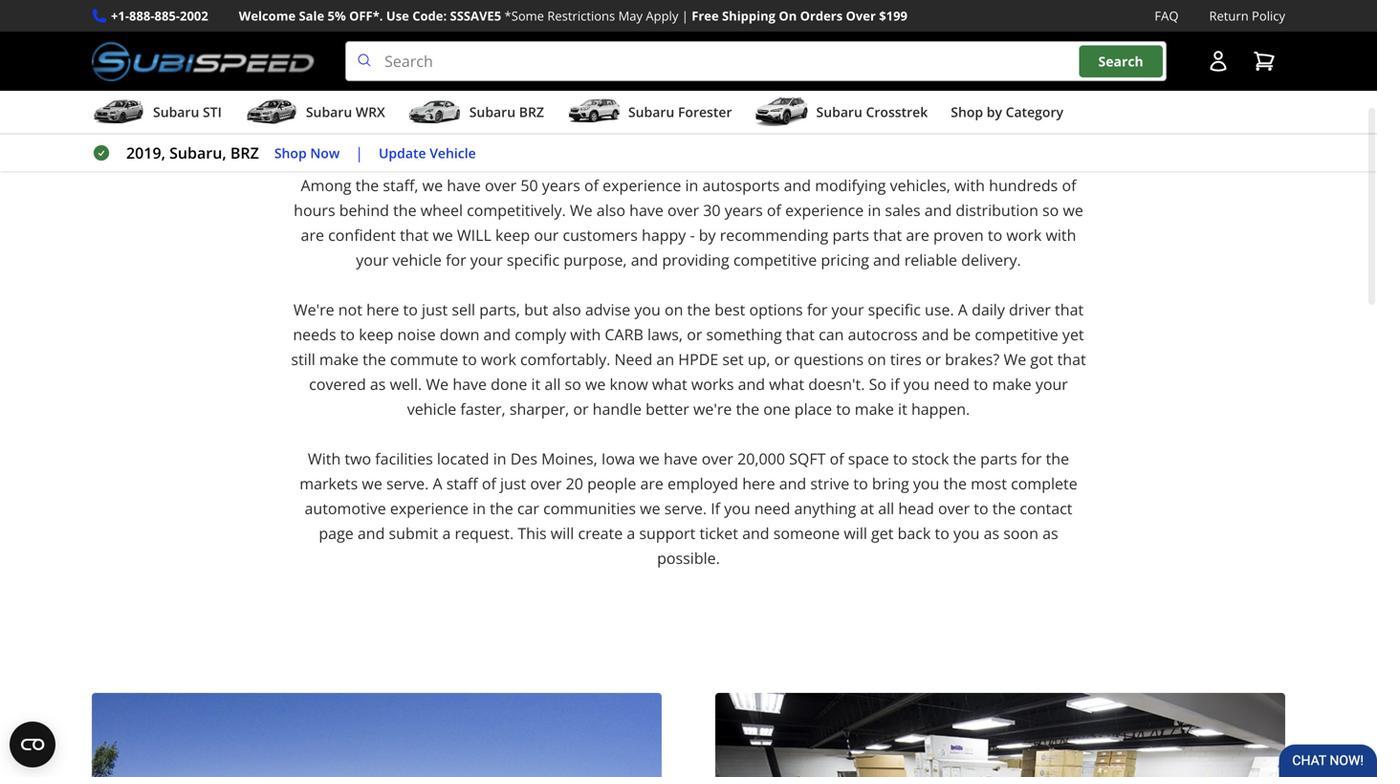 Task type: locate. For each thing, give the bounding box(es) containing it.
0 vertical spatial competitive
[[733, 250, 817, 270]]

doesn't.
[[808, 374, 865, 395]]

employed
[[668, 474, 738, 494]]

0 horizontal spatial what
[[652, 374, 687, 395]]

modifying
[[815, 175, 886, 196]]

vehicle down "wheel"
[[392, 250, 442, 270]]

by inside "dropdown button"
[[987, 103, 1002, 121]]

we down apply
[[668, 32, 690, 52]]

1 vertical spatial keep
[[359, 324, 393, 345]]

0 horizontal spatial a
[[442, 523, 451, 544]]

5 subaru from the left
[[816, 103, 862, 121]]

0 vertical spatial hpde
[[906, 125, 946, 146]]

0 vertical spatial by
[[987, 103, 1002, 121]]

subaru up now
[[306, 103, 352, 121]]

years right 30
[[725, 200, 763, 221]]

shop up clubs. at the top right
[[951, 103, 983, 121]]

1 horizontal spatial make
[[855, 399, 894, 419]]

2 vertical spatial for
[[1021, 449, 1042, 469]]

subaru left sti
[[153, 103, 199, 121]]

1 horizontal spatial so
[[1042, 200, 1059, 221]]

1 vertical spatial parts
[[980, 449, 1017, 469]]

just inside we're not here to just sell parts, but also advise you on the best options for your specific use. a daily driver that needs to keep noise down and comply with carb laws, or something that can autocross and be competitive yet still make the commute to work comfortably. need an hpde set up, or questions on tires or brakes? we got that covered as well. we have done it all so we know what works and what doesn't. so if you need to make your vehicle faster, sharper, or handle better we're the one place to make it happen.
[[422, 299, 448, 320]]

0 vertical spatial years
[[542, 175, 580, 196]]

update
[[379, 144, 426, 162]]

make up covered
[[319, 349, 359, 370]]

1 horizontal spatial also
[[597, 200, 625, 221]]

restrictions
[[547, 7, 615, 24]]

0 horizontal spatial make
[[319, 349, 359, 370]]

0 vertical spatial work
[[1006, 225, 1042, 245]]

place
[[795, 399, 832, 419]]

we
[[668, 32, 690, 52], [422, 175, 443, 196], [1063, 200, 1083, 221], [433, 225, 453, 245], [585, 374, 606, 395], [639, 449, 660, 469], [362, 474, 382, 494], [640, 498, 660, 519]]

button image
[[1207, 50, 1230, 73]]

1 horizontal spatial work
[[1006, 225, 1042, 245]]

4 subaru from the left
[[628, 103, 675, 121]]

0 horizontal spatial |
[[355, 143, 363, 163]]

subaru inside subaru forester dropdown button
[[628, 103, 675, 121]]

1 vertical spatial |
[[355, 143, 363, 163]]

0 vertical spatial staff
[[519, 101, 550, 121]]

1 horizontal spatial experience
[[603, 175, 681, 196]]

will left get
[[844, 523, 867, 544]]

shop by category button
[[951, 95, 1063, 133]]

a
[[584, 101, 592, 121], [442, 523, 451, 544], [627, 523, 635, 544]]

1 horizontal spatial brz
[[519, 103, 544, 121]]

racing,
[[777, 125, 828, 146]]

so inside among the staff, we have over 50 years of experience in autosports and modifying vehicles, with hundreds of hours behind the wheel competitively. we also have over 30 years of experience in sales and distribution so we are confident that we will keep our customers happy - by recommending parts that are proven to work with your vehicle for your specific purpose, and providing competitive pricing and reliable delivery.
[[1042, 200, 1059, 221]]

in left des
[[493, 449, 506, 469]]

1 horizontal spatial hpde
[[906, 125, 946, 146]]

so inside we're not here to just sell parts, but also advise you on the best options for your specific use. a daily driver that needs to keep noise down and comply with carb laws, or something that can autocross and be competitive yet still make the commute to work comfortably. need an hpde set up, or questions on tires or brakes? we got that covered as well. we have done it all so we know what works and what doesn't. so if you need to make your vehicle faster, sharper, or handle better we're the one place to make it happen.
[[565, 374, 581, 395]]

down
[[440, 324, 479, 345]]

1 horizontal spatial |
[[682, 7, 688, 24]]

0 vertical spatial keep
[[495, 225, 530, 245]]

to down not
[[340, 324, 355, 345]]

for up complete
[[1021, 449, 1042, 469]]

laws,
[[647, 324, 683, 345]]

1 vertical spatial also
[[552, 299, 581, 320]]

apply
[[646, 7, 678, 24]]

2 horizontal spatial for
[[1021, 449, 1042, 469]]

that down "wheel"
[[400, 225, 429, 245]]

the left one
[[736, 399, 759, 419]]

1 horizontal spatial will
[[844, 523, 867, 544]]

competitive down 'recommending'
[[733, 250, 817, 270]]

has
[[554, 101, 580, 121]]

by up clubs. at the top right
[[987, 103, 1002, 121]]

subaru up racing,
[[816, 103, 862, 121]]

1 vertical spatial brz
[[230, 143, 259, 163]]

all right at in the right bottom of the page
[[878, 498, 894, 519]]

| left "free"
[[682, 7, 688, 24]]

make down 'so'
[[855, 399, 894, 419]]

one
[[763, 399, 791, 419]]

2 subaru from the left
[[306, 103, 352, 121]]

have up faster,
[[453, 374, 487, 395]]

1 vertical spatial autosports
[[702, 175, 780, 196]]

are down hours
[[301, 225, 324, 245]]

so
[[869, 374, 887, 395]]

or right "laws,"
[[687, 324, 702, 345]]

search
[[1098, 52, 1144, 70]]

subaru inside subaru wrx dropdown button
[[306, 103, 352, 121]]

2019,
[[126, 143, 165, 163]]

the down the 'staff,'
[[393, 200, 417, 221]]

0 horizontal spatial by
[[699, 225, 716, 245]]

2 vertical spatial experience
[[390, 498, 469, 519]]

1 horizontal spatial parts
[[980, 449, 1017, 469]]

a right create
[[627, 523, 635, 544]]

serve. left if
[[664, 498, 707, 519]]

brakes?
[[945, 349, 1000, 370]]

2 vertical spatial with
[[570, 324, 601, 345]]

0 horizontal spatial years
[[542, 175, 580, 196]]

0 horizontal spatial work
[[481, 349, 516, 370]]

0 horizontal spatial as
[[370, 374, 386, 395]]

keep inside among the staff, we have over 50 years of experience in autosports and modifying vehicles, with hundreds of hours behind the wheel competitively. we also have over 30 years of experience in sales and distribution so we are confident that we will keep our customers happy - by recommending parts that are proven to work with your vehicle for your specific purpose, and providing competitive pricing and reliable delivery.
[[495, 225, 530, 245]]

subaru inside subaru sti dropdown button
[[153, 103, 199, 121]]

if
[[711, 498, 720, 519]]

1 vertical spatial years
[[725, 200, 763, 221]]

specific
[[507, 250, 560, 270], [868, 299, 921, 320]]

0 vertical spatial experience
[[603, 175, 681, 196]]

autosports up scca
[[355, 101, 432, 121]]

and right ticket
[[742, 523, 769, 544]]

with
[[954, 175, 985, 196], [1046, 225, 1076, 245], [570, 324, 601, 345]]

1 vertical spatial specific
[[868, 299, 921, 320]]

we're
[[693, 399, 732, 419]]

we up handle on the bottom left
[[585, 374, 606, 395]]

brz
[[519, 103, 544, 121], [230, 143, 259, 163]]

20
[[566, 474, 583, 494]]

a down located
[[433, 474, 442, 494]]

hpde down 'crosstrek'
[[906, 125, 946, 146]]

sell
[[452, 299, 475, 320]]

a subaru wrx thumbnail image image
[[245, 98, 298, 126]]

experience up submit
[[390, 498, 469, 519]]

we down commute
[[426, 374, 449, 395]]

0 horizontal spatial with
[[570, 324, 601, 345]]

1 vertical spatial on
[[868, 349, 886, 370]]

1 horizontal spatial specific
[[868, 299, 921, 320]]

0 horizontal spatial just
[[422, 299, 448, 320]]

or right the "up,"
[[774, 349, 790, 370]]

orders
[[800, 7, 843, 24]]

subaru for subaru crosstrek
[[816, 103, 862, 121]]

this
[[518, 523, 547, 544]]

0 horizontal spatial keep
[[359, 324, 393, 345]]

staff up 24hrs
[[519, 101, 550, 121]]

subaru inside "subaru crosstrek" dropdown button
[[816, 103, 862, 121]]

category
[[1006, 103, 1063, 121]]

in up chumpcar,
[[685, 101, 698, 121]]

welcome sale 5% off*. use code: sssave5 *some restrictions may apply | free shipping on orders over $199
[[239, 7, 908, 24]]

1 vertical spatial make
[[992, 374, 1032, 395]]

0 vertical spatial need
[[934, 374, 970, 395]]

0 vertical spatial make
[[319, 349, 359, 370]]

we up support
[[640, 498, 660, 519]]

are right people
[[640, 474, 664, 494]]

1 horizontal spatial serve.
[[664, 498, 707, 519]]

2 horizontal spatial as
[[1042, 523, 1058, 544]]

subaru up nasa,
[[469, 103, 516, 121]]

done
[[491, 374, 527, 395]]

a subaru forester thumbnail image image
[[567, 98, 621, 126]]

1 horizontal spatial staff
[[519, 101, 550, 121]]

iowa
[[601, 449, 635, 469]]

need up someone
[[754, 498, 790, 519]]

reliable
[[904, 250, 957, 270]]

still
[[291, 349, 315, 370]]

0 horizontal spatial all
[[545, 374, 561, 395]]

hundreds
[[989, 175, 1058, 196]]

0 vertical spatial so
[[1042, 200, 1059, 221]]

why!
[[452, 101, 485, 121]]

0 vertical spatial specific
[[507, 250, 560, 270]]

subaru brz button
[[408, 95, 544, 133]]

1 vertical spatial staff
[[446, 474, 478, 494]]

1 horizontal spatial just
[[500, 474, 526, 494]]

shop for shop by category
[[951, 103, 983, 121]]

moines,
[[541, 449, 597, 469]]

888-
[[129, 7, 154, 24]]

ticket
[[700, 523, 738, 544]]

1 vertical spatial just
[[500, 474, 526, 494]]

competitive inside we're not here to just sell parts, but also advise you on the best options for your specific use. a daily driver that needs to keep noise down and comply with carb laws, or something that can autocross and be competitive yet still make the commute to work comfortably. need an hpde set up, or questions on tires or brakes? we got that covered as well. we have done it all so we know what works and what doesn't. so if you need to make your vehicle faster, sharper, or handle better we're the one place to make it happen.
[[975, 324, 1058, 345]]

search button
[[1079, 45, 1163, 77]]

and down parts,
[[483, 324, 511, 345]]

subaru,
[[169, 143, 226, 163]]

2 will from the left
[[844, 523, 867, 544]]

we inside we're not here to just sell parts, but also advise you on the best options for your specific use. a daily driver that needs to keep noise down and comply with carb laws, or something that can autocross and be competitive yet still make the commute to work comfortably. need an hpde set up, or questions on tires or brakes? we got that covered as well. we have done it all so we know what works and what doesn't. so if you need to make your vehicle faster, sharper, or handle better we're the one place to make it happen.
[[585, 374, 606, 395]]

of up customers at the top of page
[[584, 175, 599, 196]]

subispeed logo image
[[92, 41, 315, 81]]

2 vertical spatial make
[[855, 399, 894, 419]]

$199
[[879, 7, 908, 24]]

0 horizontal spatial so
[[565, 374, 581, 395]]

confident
[[328, 225, 396, 245]]

tires
[[890, 349, 922, 370]]

shop now link
[[274, 142, 340, 164]]

open widget image
[[10, 722, 55, 768]]

a subaru brz thumbnail image image
[[408, 98, 462, 126]]

automotive
[[305, 498, 386, 519]]

and
[[832, 125, 859, 146], [784, 175, 811, 196], [925, 200, 952, 221], [631, 250, 658, 270], [873, 250, 900, 270], [483, 324, 511, 345], [922, 324, 949, 345], [738, 374, 765, 395], [779, 474, 806, 494], [358, 523, 385, 544], [742, 523, 769, 544]]

subaru for subaru forester
[[628, 103, 675, 121]]

vehicle inside among the staff, we have over 50 years of experience in autosports and modifying vehicles, with hundreds of hours behind the wheel competitively. we also have over 30 years of experience in sales and distribution so we are confident that we will keep our customers happy - by recommending parts that are proven to work with your vehicle for your specific purpose, and providing competitive pricing and reliable delivery.
[[392, 250, 442, 270]]

just inside with two facilities located in des moines, iowa we have over 20,000 sqft of space to stock the parts for the markets we serve. a staff of just over 20 people are employed here and strive to bring you the most complete automotive experience in the car communities we serve. if you need anything at all head over to the contact page and submit a request. this will create a support ticket and someone will get back to you as soon as possible.
[[500, 474, 526, 494]]

0 horizontal spatial will
[[551, 523, 574, 544]]

1 horizontal spatial for
[[807, 299, 828, 320]]

are left actively
[[921, 101, 944, 121]]

driver
[[1009, 299, 1051, 320]]

head
[[898, 498, 934, 519]]

to down doesn't.
[[836, 399, 851, 419]]

subaru inside subaru brz dropdown button
[[469, 103, 516, 121]]

1 vertical spatial so
[[565, 374, 581, 395]]

experience down lemons,
[[603, 175, 681, 196]]

over left 20
[[530, 474, 562, 494]]

competitively.
[[467, 200, 566, 221]]

the left the best
[[687, 299, 711, 320]]

subaru brz
[[469, 103, 544, 121]]

just left sell
[[422, 299, 448, 320]]

that up the yet
[[1055, 299, 1084, 320]]

off*.
[[349, 7, 383, 24]]

as left soon
[[984, 523, 999, 544]]

0 horizontal spatial for
[[446, 250, 466, 270]]

1 horizontal spatial need
[[934, 374, 970, 395]]

also up customers at the top of page
[[597, 200, 625, 221]]

0 horizontal spatial staff
[[446, 474, 478, 494]]

0 horizontal spatial a
[[433, 474, 442, 494]]

brz inside dropdown button
[[519, 103, 544, 121]]

1 horizontal spatial autosports
[[702, 175, 780, 196]]

0 vertical spatial |
[[682, 7, 688, 24]]

1 horizontal spatial a
[[584, 101, 592, 121]]

2 horizontal spatial make
[[992, 374, 1032, 395]]

as down contact
[[1042, 523, 1058, 544]]

serve. down facilities
[[386, 474, 429, 494]]

and right pricing
[[873, 250, 900, 270]]

subaru forester button
[[567, 95, 732, 133]]

not
[[338, 299, 362, 320]]

now
[[310, 144, 340, 162]]

0 horizontal spatial serve.
[[386, 474, 429, 494]]

space
[[848, 449, 889, 469]]

what up 'better'
[[652, 374, 687, 395]]

need inside we're not here to just sell parts, but also advise you on the best options for your specific use. a daily driver that needs to keep noise down and comply with carb laws, or something that can autocross and be competitive yet still make the commute to work comfortably. need an hpde set up, or questions on tires or brakes? we got that covered as well. we have done it all so we know what works and what doesn't. so if you need to make your vehicle faster, sharper, or handle better we're the one place to make it happen.
[[934, 374, 970, 395]]

work inside among the staff, we have over 50 years of experience in autosports and modifying vehicles, with hundreds of hours behind the wheel competitively. we also have over 30 years of experience in sales and distribution so we are confident that we will keep our customers happy - by recommending parts that are proven to work with your vehicle for your specific purpose, and providing competitive pricing and reliable delivery.
[[1006, 225, 1042, 245]]

1 horizontal spatial what
[[702, 101, 738, 121]]

specific up autocross
[[868, 299, 921, 320]]

subaru crosstrek
[[816, 103, 928, 121]]

parts
[[832, 225, 869, 245], [980, 449, 1017, 469]]

we left love
[[295, 101, 318, 121]]

20,000
[[737, 449, 785, 469]]

handle
[[593, 399, 642, 419]]

1 subaru from the left
[[153, 103, 199, 121]]

of inside we love autosports is why! the staff has a background in what you love, autosports. we are actively involved in scca auto-x, nasa, 24hrs of lemons, chumpcar, drag racing, and other hpde clubs.
[[574, 125, 589, 146]]

purpose,
[[564, 250, 627, 270]]

0 vertical spatial vehicle
[[392, 250, 442, 270]]

0 horizontal spatial hpde
[[678, 349, 718, 370]]

1 horizontal spatial keep
[[495, 225, 530, 245]]

subaru
[[153, 103, 199, 121], [306, 103, 352, 121], [469, 103, 516, 121], [628, 103, 675, 121], [816, 103, 862, 121]]

with two facilities located in des moines, iowa we have over 20,000 sqft of space to stock the parts for the markets we serve. a staff of just over 20 people are employed here and strive to bring you the most complete automotive experience in the car communities we serve. if you need anything at all head over to the contact page and submit a request. this will create a support ticket and someone will get back to you as soon as possible.
[[300, 449, 1077, 569]]

in up request.
[[473, 498, 486, 519]]

0 vertical spatial brz
[[519, 103, 544, 121]]

make down got
[[992, 374, 1032, 395]]

brz right subaru,
[[230, 143, 259, 163]]

best
[[715, 299, 745, 320]]

1 vertical spatial for
[[807, 299, 828, 320]]

0 vertical spatial for
[[446, 250, 466, 270]]

a right use.
[[958, 299, 968, 320]]

set
[[722, 349, 744, 370]]

competitive inside among the staff, we have over 50 years of experience in autosports and modifying vehicles, with hundreds of hours behind the wheel competitively. we also have over 30 years of experience in sales and distribution so we are confident that we will keep our customers happy - by recommending parts that are proven to work with your vehicle for your specific purpose, and providing competitive pricing and reliable delivery.
[[733, 250, 817, 270]]

0 vertical spatial here
[[366, 299, 399, 320]]

shop for shop now
[[274, 144, 307, 162]]

well.
[[390, 374, 422, 395]]

so
[[1042, 200, 1059, 221], [565, 374, 581, 395]]

staff,
[[383, 175, 418, 196]]

car
[[517, 498, 539, 519]]

experience down modifying
[[785, 200, 864, 221]]

0 horizontal spatial need
[[754, 498, 790, 519]]

hpde up the works
[[678, 349, 718, 370]]

bring
[[872, 474, 909, 494]]

will right this
[[551, 523, 574, 544]]

on up 'so'
[[868, 349, 886, 370]]

1 vertical spatial by
[[699, 225, 716, 245]]

0 horizontal spatial shop
[[274, 144, 307, 162]]

the up behind
[[356, 175, 379, 196]]

also right but
[[552, 299, 581, 320]]

1 horizontal spatial competitive
[[975, 324, 1058, 345]]

a subaru sti thumbnail image image
[[92, 98, 145, 126]]

autosports inside among the staff, we have over 50 years of experience in autosports and modifying vehicles, with hundreds of hours behind the wheel competitively. we also have over 30 years of experience in sales and distribution so we are confident that we will keep our customers happy - by recommending parts that are proven to work with your vehicle for your specific purpose, and providing competitive pricing and reliable delivery.
[[702, 175, 780, 196]]

are inside with two facilities located in des moines, iowa we have over 20,000 sqft of space to stock the parts for the markets we serve. a staff of just over 20 people are employed here and strive to bring you the most complete automotive experience in the car communities we serve. if you need anything at all head over to the contact page and submit a request. this will create a support ticket and someone will get back to you as soon as possible.
[[640, 474, 664, 494]]

brz right the at top
[[519, 103, 544, 121]]

50
[[521, 175, 538, 196]]

shop inside "dropdown button"
[[951, 103, 983, 121]]

1 horizontal spatial all
[[878, 498, 894, 519]]

1 vertical spatial here
[[742, 474, 775, 494]]

3 subaru from the left
[[469, 103, 516, 121]]

1 vertical spatial need
[[754, 498, 790, 519]]

why
[[604, 32, 636, 52]]

1 vertical spatial shop
[[274, 144, 307, 162]]

0 horizontal spatial here
[[366, 299, 399, 320]]

and down 'sqft'
[[779, 474, 806, 494]]

1 horizontal spatial it
[[898, 399, 907, 419]]

0 vertical spatial also
[[597, 200, 625, 221]]

carb
[[605, 324, 643, 345]]

1 horizontal spatial a
[[958, 299, 968, 320]]

1 horizontal spatial shop
[[951, 103, 983, 121]]

1 will from the left
[[551, 523, 574, 544]]

here
[[366, 299, 399, 320], [742, 474, 775, 494]]

for
[[446, 250, 466, 270], [807, 299, 828, 320], [1021, 449, 1042, 469]]

+1-888-885-2002 link
[[111, 6, 208, 26]]

1 vertical spatial all
[[878, 498, 894, 519]]

24hrs
[[530, 125, 570, 146]]

0 horizontal spatial brz
[[230, 143, 259, 163]]

so down comfortably.
[[565, 374, 581, 395]]

submit
[[389, 523, 438, 544]]

| right now
[[355, 143, 363, 163]]

keep down not
[[359, 324, 393, 345]]

if
[[891, 374, 900, 395]]



Task type: vqa. For each thing, say whether or not it's contained in the screenshot.
the Search
yes



Task type: describe. For each thing, give the bounding box(es) containing it.
your down 'will'
[[470, 250, 503, 270]]

specific inside among the staff, we have over 50 years of experience in autosports and modifying vehicles, with hundreds of hours behind the wheel competitively. we also have over 30 years of experience in sales and distribution so we are confident that we will keep our customers happy - by recommending parts that are proven to work with your vehicle for your specific purpose, and providing competitive pricing and reliable delivery.
[[507, 250, 560, 270]]

and down the "up,"
[[738, 374, 765, 395]]

and down happy in the left of the page
[[631, 250, 658, 270]]

got
[[1030, 349, 1053, 370]]

hpde inside we love autosports is why! the staff has a background in what you love, autosports. we are actively involved in scca auto-x, nasa, 24hrs of lemons, chumpcar, drag racing, and other hpde clubs.
[[906, 125, 946, 146]]

request.
[[455, 523, 514, 544]]

subaru wrx button
[[245, 95, 385, 133]]

strive
[[810, 474, 849, 494]]

over up employed
[[702, 449, 733, 469]]

you inside we love autosports is why! the staff has a background in what you love, autosports. we are actively involved in scca auto-x, nasa, 24hrs of lemons, chumpcar, drag racing, and other hpde clubs.
[[742, 101, 768, 121]]

of up 'recommending'
[[767, 200, 781, 221]]

a inside with two facilities located in des moines, iowa we have over 20,000 sqft of space to stock the parts for the markets we serve. a staff of just over 20 people are employed here and strive to bring you the most complete automotive experience in the car communities we serve. if you need anything at all head over to the contact page and submit a request. this will create a support ticket and someone will get back to you as soon as possible.
[[433, 474, 442, 494]]

we down two
[[362, 474, 382, 494]]

subaru for subaru wrx
[[306, 103, 352, 121]]

in up -
[[685, 175, 698, 196]]

staff inside with two facilities located in des moines, iowa we have over 20,000 sqft of space to stock the parts for the markets we serve. a staff of just over 20 people are employed here and strive to bring you the most complete automotive experience in the car communities we serve. if you need anything at all head over to the contact page and submit a request. this will create a support ticket and someone will get back to you as soon as possible.
[[446, 474, 478, 494]]

2019, subaru, brz
[[126, 143, 259, 163]]

your down confident
[[356, 250, 388, 270]]

have up "wheel"
[[447, 175, 481, 196]]

vehicle
[[430, 144, 476, 162]]

delivery.
[[961, 250, 1021, 270]]

we love autosports is why! the staff has a background in what you love, autosports. we are actively involved in scca auto-x, nasa, 24hrs of lemons, chumpcar, drag racing, and other hpde clubs.
[[295, 101, 1082, 146]]

to inside among the staff, we have over 50 years of experience in autosports and modifying vehicles, with hundreds of hours behind the wheel competitively. we also have over 30 years of experience in sales and distribution so we are confident that we will keep our customers happy - by recommending parts that are proven to work with your vehicle for your specific purpose, and providing competitive pricing and reliable delivery.
[[988, 225, 1002, 245]]

code:
[[412, 7, 447, 24]]

here inside we're not here to just sell parts, but also advise you on the best options for your specific use. a daily driver that needs to keep noise down and comply with carb laws, or something that can autocross and be competitive yet still make the commute to work comfortably. need an hpde set up, or questions on tires or brakes? we got that covered as well. we have done it all so we know what works and what doesn't. so if you need to make your vehicle faster, sharper, or handle better we're the one place to make it happen.
[[366, 299, 399, 320]]

we up "wheel"
[[422, 175, 443, 196]]

sharper,
[[510, 399, 569, 419]]

with
[[308, 449, 341, 469]]

two
[[345, 449, 371, 469]]

comply
[[515, 324, 566, 345]]

questions
[[794, 349, 864, 370]]

your up can
[[832, 299, 864, 320]]

update vehicle button
[[379, 142, 476, 164]]

to up at in the right bottom of the page
[[853, 474, 868, 494]]

search input field
[[345, 41, 1167, 81]]

2 horizontal spatial what
[[769, 374, 804, 395]]

parts inside among the staff, we have over 50 years of experience in autosports and modifying vehicles, with hundreds of hours behind the wheel competitively. we also have over 30 years of experience in sales and distribution so we are confident that we will keep our customers happy - by recommending parts that are proven to work with your vehicle for your specific purpose, and providing competitive pricing and reliable delivery.
[[832, 225, 869, 245]]

love
[[322, 101, 351, 121]]

works
[[691, 374, 734, 395]]

or right "tires"
[[926, 349, 941, 370]]

crosstrek
[[866, 103, 928, 121]]

for inside among the staff, we have over 50 years of experience in autosports and modifying vehicles, with hundreds of hours behind the wheel competitively. we also have over 30 years of experience in sales and distribution so we are confident that we will keep our customers happy - by recommending parts that are proven to work with your vehicle for your specific purpose, and providing competitive pricing and reliable delivery.
[[446, 250, 466, 270]]

the left the car
[[490, 498, 513, 519]]

advise
[[585, 299, 630, 320]]

1 horizontal spatial years
[[725, 200, 763, 221]]

parts inside with two facilities located in des moines, iowa we have over 20,000 sqft of space to stock the parts for the markets we serve. a staff of just over 20 people are employed here and strive to bring you the most complete automotive experience in the car communities we serve. if you need anything at all head over to the contact page and submit a request. this will create a support ticket and someone will get back to you as soon as possible.
[[980, 449, 1017, 469]]

with inside we're not here to just sell parts, but also advise you on the best options for your specific use. a daily driver that needs to keep noise down and comply with carb laws, or something that can autocross and be competitive yet still make the commute to work comfortably. need an hpde set up, or questions on tires or brakes? we got that covered as well. we have done it all so we know what works and what doesn't. so if you need to make your vehicle faster, sharper, or handle better we're the one place to make it happen.
[[570, 324, 601, 345]]

hpde inside we're not here to just sell parts, but also advise you on the best options for your specific use. a daily driver that needs to keep noise down and comply with carb laws, or something that can autocross and be competitive yet still make the commute to work comfortably. need an hpde set up, or questions on tires or brakes? we got that covered as well. we have done it all so we know what works and what doesn't. so if you need to make your vehicle faster, sharper, or handle better we're the one place to make it happen.
[[678, 349, 718, 370]]

faq link
[[1155, 6, 1179, 26]]

auto-
[[427, 125, 466, 146]]

we're
[[293, 299, 334, 320]]

subaru for subaru brz
[[469, 103, 516, 121]]

that down the yet
[[1057, 349, 1086, 370]]

we down "wheel"
[[433, 225, 453, 245]]

that down sales on the right of page
[[873, 225, 902, 245]]

to down down
[[462, 349, 477, 370]]

yet
[[1062, 324, 1084, 345]]

are inside we love autosports is why! the staff has a background in what you love, autosports. we are actively involved in scca auto-x, nasa, 24hrs of lemons, chumpcar, drag racing, and other hpde clubs.
[[921, 101, 944, 121]]

to down brakes?
[[974, 374, 988, 395]]

subaru sti
[[153, 103, 222, 121]]

also inside among the staff, we have over 50 years of experience in autosports and modifying vehicles, with hundreds of hours behind the wheel competitively. we also have over 30 years of experience in sales and distribution so we are confident that we will keep our customers happy - by recommending parts that are proven to work with your vehicle for your specific purpose, and providing competitive pricing and reliable delivery.
[[597, 200, 625, 221]]

wheel
[[421, 200, 463, 221]]

and down 'vehicles,'
[[925, 200, 952, 221]]

30
[[703, 200, 721, 221]]

a subaru crosstrek thumbnail image image
[[755, 98, 809, 126]]

needs
[[293, 324, 336, 345]]

specific inside we're not here to just sell parts, but also advise you on the best options for your specific use. a daily driver that needs to keep noise down and comply with carb laws, or something that can autocross and be competitive yet still make the commute to work comfortably. need an hpde set up, or questions on tires or brakes? we got that covered as well. we have done it all so we know what works and what doesn't. so if you need to make your vehicle faster, sharper, or handle better we're the one place to make it happen.
[[868, 299, 921, 320]]

on
[[779, 7, 797, 24]]

autosports.
[[809, 101, 890, 121]]

we inside among the staff, we have over 50 years of experience in autosports and modifying vehicles, with hundreds of hours behind the wheel competitively. we also have over 30 years of experience in sales and distribution so we are confident that we will keep our customers happy - by recommending parts that are proven to work with your vehicle for your specific purpose, and providing competitive pricing and reliable delivery.
[[570, 200, 593, 221]]

subaru for subaru sti
[[153, 103, 199, 121]]

all inside we're not here to just sell parts, but also advise you on the best options for your specific use. a daily driver that needs to keep noise down and comply with carb laws, or something that can autocross and be competitive yet still make the commute to work comfortably. need an hpde set up, or questions on tires or brakes? we got that covered as well. we have done it all so we know what works and what doesn't. so if you need to make your vehicle faster, sharper, or handle better we're the one place to make it happen.
[[545, 374, 561, 395]]

over up -
[[667, 200, 699, 221]]

-
[[690, 225, 695, 245]]

over left 50
[[485, 175, 517, 196]]

here inside with two facilities located in des moines, iowa we have over 20,000 sqft of space to stock the parts for the markets we serve. a staff of just over 20 people are employed here and strive to bring you the most complete automotive experience in the car communities we serve. if you need anything at all head over to the contact page and submit a request. this will create a support ticket and someone will get back to you as soon as possible.
[[742, 474, 775, 494]]

0 horizontal spatial on
[[665, 299, 683, 320]]

in right involved
[[1069, 101, 1082, 121]]

sale
[[299, 7, 324, 24]]

free
[[692, 7, 719, 24]]

among the staff, we have over 50 years of experience in autosports and modifying vehicles, with hundreds of hours behind the wheel competitively. we also have over 30 years of experience in sales and distribution so we are confident that we will keep our customers happy - by recommending parts that are proven to work with your vehicle for your specific purpose, and providing competitive pricing and reliable delivery.
[[294, 175, 1083, 270]]

that left can
[[786, 324, 815, 345]]

back
[[898, 523, 931, 544]]

of right hundreds at the right top
[[1062, 175, 1076, 196]]

update vehicle
[[379, 144, 476, 162]]

is
[[436, 101, 448, 121]]

we right distribution
[[1063, 200, 1083, 221]]

happy
[[642, 225, 686, 245]]

also inside we're not here to just sell parts, but also advise you on the best options for your specific use. a daily driver that needs to keep noise down and comply with carb laws, or something that can autocross and be competitive yet still make the commute to work comfortably. need an hpde set up, or questions on tires or brakes? we got that covered as well. we have done it all so we know what works and what doesn't. so if you need to make your vehicle faster, sharper, or handle better we're the one place to make it happen.
[[552, 299, 581, 320]]

and right page
[[358, 523, 385, 544]]

involved
[[1005, 101, 1065, 121]]

we left got
[[1004, 349, 1026, 370]]

staff inside we love autosports is why! the staff has a background in what you love, autosports. we are actively involved in scca auto-x, nasa, 24hrs of lemons, chumpcar, drag racing, and other hpde clubs.
[[519, 101, 550, 121]]

1 vertical spatial serve.
[[664, 498, 707, 519]]

work inside we're not here to just sell parts, but also advise you on the best options for your specific use. a daily driver that needs to keep noise down and comply with carb laws, or something that can autocross and be competitive yet still make the commute to work comfortably. need an hpde set up, or questions on tires or brakes? we got that covered as well. we have done it all so we know what works and what doesn't. so if you need to make your vehicle faster, sharper, or handle better we're the one place to make it happen.
[[481, 349, 516, 370]]

anything
[[794, 498, 856, 519]]

pricing
[[821, 250, 869, 270]]

2 horizontal spatial with
[[1046, 225, 1076, 245]]

proven
[[933, 225, 984, 245]]

a inside we're not here to just sell parts, but also advise you on the best options for your specific use. a daily driver that needs to keep noise down and comply with carb laws, or something that can autocross and be competitive yet still make the commute to work comfortably. need an hpde set up, or questions on tires or brakes? we got that covered as well. we have done it all so we know what works and what doesn't. so if you need to make your vehicle faster, sharper, or handle better we're the one place to make it happen.
[[958, 299, 968, 320]]

*some
[[504, 7, 544, 24]]

have inside we're not here to just sell parts, but also advise you on the best options for your specific use. a daily driver that needs to keep noise down and comply with carb laws, or something that can autocross and be competitive yet still make the commute to work comfortably. need an hpde set up, or questions on tires or brakes? we got that covered as well. we have done it all so we know what works and what doesn't. so if you need to make your vehicle faster, sharper, or handle better we're the one place to make it happen.
[[453, 374, 487, 395]]

complete
[[1011, 474, 1077, 494]]

1 vertical spatial it
[[898, 399, 907, 419]]

up,
[[748, 349, 770, 370]]

over right head
[[938, 498, 970, 519]]

will
[[457, 225, 491, 245]]

the down 'most'
[[992, 498, 1016, 519]]

the left 'most'
[[943, 474, 967, 494]]

soon
[[1003, 523, 1039, 544]]

someone
[[773, 523, 840, 544]]

+1-888-885-2002
[[111, 7, 208, 24]]

faq
[[1155, 7, 1179, 24]]

support
[[639, 523, 696, 544]]

happen.
[[911, 399, 970, 419]]

as inside we're not here to just sell parts, but also advise you on the best options for your specific use. a daily driver that needs to keep noise down and comply with carb laws, or something that can autocross and be competitive yet still make the commute to work comfortably. need an hpde set up, or questions on tires or brakes? we got that covered as well. we have done it all so we know what works and what doesn't. so if you need to make your vehicle faster, sharper, or handle better we're the one place to make it happen.
[[370, 374, 386, 395]]

need
[[614, 349, 652, 370]]

2002
[[180, 7, 208, 24]]

need inside with two facilities located in des moines, iowa we have over 20,000 sqft of space to stock the parts for the markets we serve. a staff of just over 20 people are employed here and strive to bring you the most complete automotive experience in the car communities we serve. if you need anything at all head over to the contact page and submit a request. this will create a support ticket and someone will get back to you as soon as possible.
[[754, 498, 790, 519]]

in left sales on the right of page
[[868, 200, 881, 221]]

shop now
[[274, 144, 340, 162]]

to up noise on the left
[[403, 299, 418, 320]]

for inside we're not here to just sell parts, but also advise you on the best options for your specific use. a daily driver that needs to keep noise down and comply with carb laws, or something that can autocross and be competitive yet still make the commute to work comfortably. need an hpde set up, or questions on tires or brakes? we got that covered as well. we have done it all so we know what works and what doesn't. so if you need to make your vehicle faster, sharper, or handle better we're the one place to make it happen.
[[807, 299, 828, 320]]

welcome
[[239, 7, 296, 24]]

doing
[[694, 32, 735, 52]]

page
[[319, 523, 354, 544]]

what inside we love autosports is why! the staff has a background in what you love, autosports. we are actively involved in scca auto-x, nasa, 24hrs of lemons, chumpcar, drag racing, and other hpde clubs.
[[702, 101, 738, 121]]

your down got
[[1036, 374, 1068, 395]]

an
[[656, 349, 674, 370]]

subaru crosstrek button
[[755, 95, 928, 133]]

0 vertical spatial it
[[531, 374, 541, 395]]

5%
[[328, 7, 346, 24]]

to up bring
[[893, 449, 908, 469]]

the up covered
[[363, 349, 386, 370]]

we up other
[[894, 101, 917, 121]]

contact
[[1020, 498, 1073, 519]]

and down use.
[[922, 324, 949, 345]]

or left handle on the bottom left
[[573, 399, 589, 419]]

of up strive
[[830, 449, 844, 469]]

covered
[[309, 374, 366, 395]]

located
[[437, 449, 489, 469]]

are down apply
[[640, 32, 664, 52]]

experience inside with two facilities located in des moines, iowa we have over 20,000 sqft of space to stock the parts for the markets we serve. a staff of just over 20 people are employed here and strive to bring you the most complete automotive experience in the car communities we serve. if you need anything at all head over to the contact page and submit a request. this will create a support ticket and someone will get back to you as soon as possible.
[[390, 498, 469, 519]]

actively
[[948, 101, 1001, 121]]

autocross
[[848, 324, 918, 345]]

1 horizontal spatial as
[[984, 523, 999, 544]]

communities
[[543, 498, 636, 519]]

the right 'stock'
[[953, 449, 976, 469]]

can
[[819, 324, 844, 345]]

we're not here to just sell parts, but also advise you on the best options for your specific use. a daily driver that needs to keep noise down and comply with carb laws, or something that can autocross and be competitive yet still make the commute to work comfortably. need an hpde set up, or questions on tires or brakes? we got that covered as well. we have done it all so we know what works and what doesn't. so if you need to make your vehicle faster, sharper, or handle better we're the one place to make it happen.
[[291, 299, 1086, 419]]

2 horizontal spatial a
[[627, 523, 635, 544]]

markets
[[300, 474, 358, 494]]

of down located
[[482, 474, 496, 494]]

all inside with two facilities located in des moines, iowa we have over 20,000 sqft of space to stock the parts for the markets we serve. a staff of just over 20 people are employed here and strive to bring you the most complete automotive experience in the car communities we serve. if you need anything at all head over to the contact page and submit a request. this will create a support ticket and someone will get back to you as soon as possible.
[[878, 498, 894, 519]]

use.
[[925, 299, 954, 320]]

be
[[953, 324, 971, 345]]

for inside with two facilities located in des moines, iowa we have over 20,000 sqft of space to stock the parts for the markets we serve. a staff of just over 20 people are employed here and strive to bring you the most complete automotive experience in the car communities we serve. if you need anything at all head over to the contact page and submit a request. this will create a support ticket and someone will get back to you as soon as possible.
[[1021, 449, 1042, 469]]

vehicle inside we're not here to just sell parts, but also advise you on the best options for your specific use. a daily driver that needs to keep noise down and comply with carb laws, or something that can autocross and be competitive yet still make the commute to work comfortably. need an hpde set up, or questions on tires or brakes? we got that covered as well. we have done it all so we know what works and what doesn't. so if you need to make your vehicle faster, sharper, or handle better we're the one place to make it happen.
[[407, 399, 456, 419]]

0 vertical spatial with
[[954, 175, 985, 196]]

we right iowa
[[639, 449, 660, 469]]

other
[[863, 125, 902, 146]]

have up happy in the left of the page
[[629, 200, 664, 221]]

hours
[[294, 200, 335, 221]]

a inside we love autosports is why! the staff has a background in what you love, autosports. we are actively involved in scca auto-x, nasa, 24hrs of lemons, chumpcar, drag racing, and other hpde clubs.
[[584, 101, 592, 121]]

1 horizontal spatial on
[[868, 349, 886, 370]]

return
[[1209, 7, 1249, 24]]

recommending
[[720, 225, 828, 245]]

and down racing,
[[784, 175, 811, 196]]

and inside we love autosports is why! the staff has a background in what you love, autosports. we are actively involved in scca auto-x, nasa, 24hrs of lemons, chumpcar, drag racing, and other hpde clubs.
[[832, 125, 859, 146]]

why are we doing this?
[[604, 32, 773, 52]]

autosports inside we love autosports is why! the staff has a background in what you love, autosports. we are actively involved in scca auto-x, nasa, 24hrs of lemons, chumpcar, drag racing, and other hpde clubs.
[[355, 101, 432, 121]]

faster,
[[460, 399, 506, 419]]

people
[[587, 474, 636, 494]]

among
[[301, 175, 352, 196]]

keep inside we're not here to just sell parts, but also advise you on the best options for your specific use. a daily driver that needs to keep noise down and comply with carb laws, or something that can autocross and be competitive yet still make the commute to work comfortably. need an hpde set up, or questions on tires or brakes? we got that covered as well. we have done it all so we know what works and what doesn't. so if you need to make your vehicle faster, sharper, or handle better we're the one place to make it happen.
[[359, 324, 393, 345]]

to down 'most'
[[974, 498, 988, 519]]

1 vertical spatial experience
[[785, 200, 864, 221]]

have inside with two facilities located in des moines, iowa we have over 20,000 sqft of space to stock the parts for the markets we serve. a staff of just over 20 people are employed here and strive to bring you the most complete automotive experience in the car communities we serve. if you need anything at all head over to the contact page and submit a request. this will create a support ticket and someone will get back to you as soon as possible.
[[664, 449, 698, 469]]

by inside among the staff, we have over 50 years of experience in autosports and modifying vehicles, with hundreds of hours behind the wheel competitively. we also have over 30 years of experience in sales and distribution so we are confident that we will keep our customers happy - by recommending parts that are proven to work with your vehicle for your specific purpose, and providing competitive pricing and reliable delivery.
[[699, 225, 716, 245]]

are up reliable
[[906, 225, 929, 245]]

to right back
[[935, 523, 949, 544]]

the up complete
[[1046, 449, 1069, 469]]

subaru forester
[[628, 103, 732, 121]]



